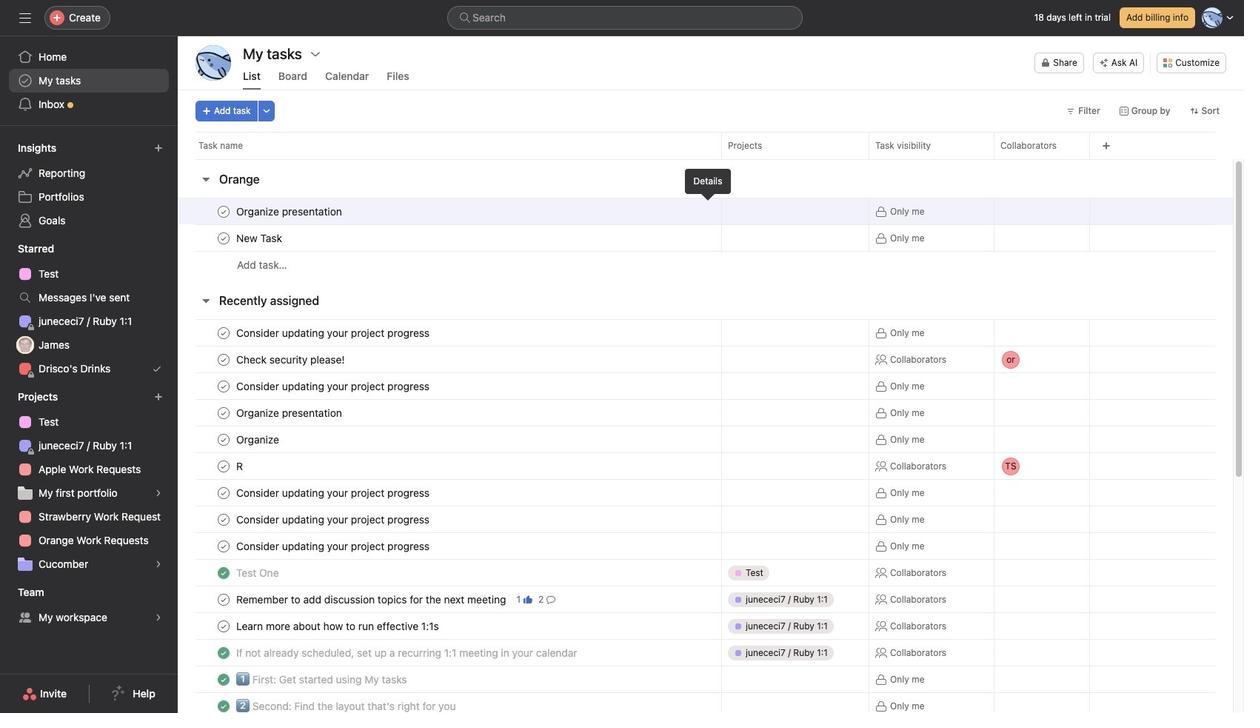 Task type: vqa. For each thing, say whether or not it's contained in the screenshot.
22
no



Task type: describe. For each thing, give the bounding box(es) containing it.
mark complete image for task name text field in new task cell
[[215, 229, 233, 247]]

task name text field inside organize cell
[[233, 432, 284, 447]]

2 consider updating your project progress cell from the top
[[178, 373, 721, 400]]

linked projects for consider updating your project progress cell for 5th the consider updating your project progress cell from the bottom of the "header recently assigned" tree grid
[[721, 319, 870, 347]]

completed image for task name text box in the if not already scheduled, set up a recurring 1:1 meeting in your calendar cell
[[215, 644, 233, 662]]

collapse task list for this group image
[[200, 173, 212, 185]]

mark complete image for task name text field within "organize presentation" cell
[[215, 404, 233, 422]]

learn more about how to run effective 1:1s cell
[[178, 613, 721, 640]]

completed checkbox for 1️⃣ first: get started using my tasks cell
[[215, 671, 233, 688]]

mark complete image for 7th task name text box from the bottom of the page
[[215, 484, 233, 502]]

task name text field for mark complete checkbox within the check security please! cell
[[233, 352, 349, 367]]

mark complete checkbox for fourth the consider updating your project progress cell
[[215, 511, 233, 528]]

1 like. you liked this task image
[[524, 595, 533, 604]]

test one cell
[[178, 559, 721, 587]]

7 task name text field from the top
[[233, 539, 434, 554]]

mark complete image for task name text field inside the check security please! cell
[[215, 351, 233, 368]]

hide sidebar image
[[19, 12, 31, 24]]

completed checkbox for task name text box in the if not already scheduled, set up a recurring 1:1 meeting in your calendar cell
[[215, 644, 233, 662]]

mark complete image for task name text box in r cell
[[215, 457, 233, 475]]

mark complete checkbox for 3rd the consider updating your project progress cell from the top
[[215, 484, 233, 502]]

see details, my workspace image
[[154, 613, 163, 622]]

linked projects for organize cell
[[721, 426, 870, 453]]

organize presentation cell inside header orange tree grid
[[178, 198, 721, 225]]

see details, my first portfolio image
[[154, 489, 163, 498]]

completed image for 1️⃣ first: get started using my tasks cell
[[215, 671, 233, 688]]

mark complete checkbox for 2nd "organize presentation" cell from the top
[[215, 404, 233, 422]]

mark complete image for fifth task name text box from the bottom
[[215, 537, 233, 555]]

task name text field for completed checkbox inside the 1️⃣ first: get started using my tasks cell
[[233, 672, 412, 687]]

add field image
[[1102, 141, 1111, 150]]

linked projects for consider updating your project progress cell for fourth the consider updating your project progress cell from the bottom of the "header recently assigned" tree grid
[[721, 373, 870, 400]]

move tasks between sections image
[[677, 207, 686, 216]]

more actions image
[[262, 107, 271, 116]]

task name text field inside test one cell
[[233, 566, 283, 580]]

linked projects for 1️⃣ first: get started using my tasks cell
[[721, 666, 870, 693]]

mark complete checkbox for new task cell
[[215, 229, 233, 247]]

mark complete checkbox for the check security please! cell
[[215, 351, 233, 368]]

completed image for 2️⃣ second: find the layout that's right for you cell
[[215, 697, 233, 713]]

remember to add discussion topics for the next meeting cell
[[178, 586, 721, 613]]

linked projects for consider updating your project progress cell for first the consider updating your project progress cell from the bottom of the "header recently assigned" tree grid
[[721, 533, 870, 560]]

task name text field for mark complete checkbox in the new task cell
[[233, 231, 287, 246]]

6 task name text field from the top
[[233, 512, 434, 527]]

mark complete image for task name text box within organize cell
[[215, 431, 233, 448]]

header orange tree grid
[[178, 198, 1233, 278]]

mark complete checkbox for r cell
[[215, 457, 233, 475]]

task name text field inside r cell
[[233, 459, 250, 474]]

check security please! cell
[[178, 346, 721, 373]]

r cell
[[178, 453, 721, 480]]

starred element
[[0, 236, 178, 384]]

3 consider updating your project progress cell from the top
[[178, 479, 721, 507]]

task name text field for 2nd "organize presentation" cell from the top mark complete checkbox
[[233, 406, 347, 420]]



Task type: locate. For each thing, give the bounding box(es) containing it.
4 consider updating your project progress cell from the top
[[178, 506, 721, 533]]

mark complete image inside the check security please! cell
[[215, 351, 233, 368]]

list box
[[447, 6, 803, 30]]

10 task name text field from the top
[[233, 645, 582, 660]]

new insights image
[[154, 144, 163, 153]]

mark complete checkbox inside remember to add discussion topics for the next meeting cell
[[215, 591, 233, 608]]

completed image inside if not already scheduled, set up a recurring 1:1 meeting in your calendar cell
[[215, 644, 233, 662]]

mark complete checkbox for task name text box within organize cell
[[215, 431, 233, 448]]

2 mark complete checkbox from the top
[[215, 431, 233, 448]]

Completed checkbox
[[215, 644, 233, 662], [215, 697, 233, 713]]

4 task name text field from the top
[[233, 459, 250, 474]]

2 vertical spatial mark complete image
[[215, 484, 233, 502]]

7 mark complete checkbox from the top
[[215, 484, 233, 502]]

global element
[[0, 36, 178, 125]]

mark complete image for second task name text box from the top of the page
[[215, 377, 233, 395]]

mark complete image
[[215, 203, 233, 220], [215, 404, 233, 422], [215, 484, 233, 502]]

2 completed image from the top
[[215, 697, 233, 713]]

2️⃣ second: find the layout that's right for you cell
[[178, 693, 721, 713]]

5 linked projects for consider updating your project progress cell from the top
[[721, 533, 870, 560]]

task name text field inside remember to add discussion topics for the next meeting cell
[[233, 592, 511, 607]]

linked projects for 2️⃣ second: find the layout that's right for you cell
[[721, 693, 870, 713]]

1 mark complete checkbox from the top
[[215, 203, 233, 220]]

1️⃣ first: get started using my tasks cell
[[178, 666, 721, 693]]

1 organize presentation cell from the top
[[178, 198, 721, 225]]

1 vertical spatial mark complete image
[[215, 404, 233, 422]]

insights element
[[0, 135, 178, 236]]

if not already scheduled, set up a recurring 1:1 meeting in your calendar cell
[[178, 639, 721, 667]]

mark complete checkbox for "organize presentation" cell inside the header orange tree grid
[[215, 203, 233, 220]]

2 organize presentation cell from the top
[[178, 399, 721, 427]]

1 linked projects for consider updating your project progress cell from the top
[[721, 319, 870, 347]]

mark complete image for task name text box in "organize presentation" cell
[[215, 203, 233, 220]]

mark complete image inside remember to add discussion topics for the next meeting cell
[[215, 591, 233, 608]]

0 vertical spatial completed checkbox
[[215, 644, 233, 662]]

organize presentation cell
[[178, 198, 721, 225], [178, 399, 721, 427]]

new task cell
[[178, 224, 721, 252]]

1 completed image from the top
[[215, 671, 233, 688]]

mark complete image inside new task cell
[[215, 229, 233, 247]]

11 task name text field from the top
[[233, 699, 460, 713]]

new project or portfolio image
[[154, 393, 163, 401]]

completed image for task name text box in the test one cell
[[215, 564, 233, 582]]

0 vertical spatial mark complete image
[[215, 203, 233, 220]]

mark complete checkbox for 5th the consider updating your project progress cell from the bottom of the "header recently assigned" tree grid
[[215, 324, 233, 342]]

9 mark complete checkbox from the top
[[215, 537, 233, 555]]

1 vertical spatial completed image
[[215, 697, 233, 713]]

mark complete checkbox inside the check security please! cell
[[215, 351, 233, 368]]

2 mark complete image from the top
[[215, 324, 233, 342]]

teams element
[[0, 579, 178, 633]]

mark complete image inside organize cell
[[215, 431, 233, 448]]

5 mark complete image from the top
[[215, 431, 233, 448]]

mark complete checkbox for first the consider updating your project progress cell from the bottom of the "header recently assigned" tree grid
[[215, 537, 233, 555]]

Mark complete checkbox
[[215, 203, 233, 220], [215, 229, 233, 247], [215, 324, 233, 342], [215, 351, 233, 368], [215, 404, 233, 422], [215, 457, 233, 475], [215, 484, 233, 502], [215, 511, 233, 528], [215, 537, 233, 555]]

2 comments image
[[547, 595, 556, 604]]

task name text field inside 1️⃣ first: get started using my tasks cell
[[233, 672, 412, 687]]

completed checkbox inside 1️⃣ first: get started using my tasks cell
[[215, 671, 233, 688]]

task name text field inside the check security please! cell
[[233, 352, 349, 367]]

4 mark complete image from the top
[[215, 377, 233, 395]]

completed image
[[215, 671, 233, 688], [215, 697, 233, 713]]

task name text field inside "organize presentation" cell
[[233, 406, 347, 420]]

8 task name text field from the top
[[233, 566, 283, 580]]

mark complete image for sixth task name text box from the top
[[215, 511, 233, 528]]

completed checkbox inside if not already scheduled, set up a recurring 1:1 meeting in your calendar cell
[[215, 644, 233, 662]]

2 completed image from the top
[[215, 644, 233, 662]]

4 linked projects for consider updating your project progress cell from the top
[[721, 506, 870, 533]]

mark complete image inside learn more about how to run effective 1:1s cell
[[215, 617, 233, 635]]

task name text field inside 2️⃣ second: find the layout that's right for you cell
[[233, 699, 460, 713]]

row
[[178, 132, 1244, 159], [196, 159, 1215, 160], [178, 198, 1233, 225], [178, 224, 1233, 252], [178, 251, 1233, 278], [178, 319, 1233, 347], [178, 345, 1233, 374], [178, 373, 1233, 400], [178, 399, 1233, 427], [178, 426, 1233, 453], [178, 451, 1233, 481], [178, 479, 1233, 507], [178, 506, 1233, 533], [178, 533, 1233, 560], [178, 559, 1233, 587], [178, 586, 1233, 613], [178, 613, 1233, 640], [178, 639, 1233, 667], [178, 666, 1233, 693], [178, 693, 1233, 713]]

1 task name text field from the top
[[233, 231, 287, 246]]

1 vertical spatial organize presentation cell
[[178, 399, 721, 427]]

linked projects for consider updating your project progress cell for fourth the consider updating your project progress cell
[[721, 506, 870, 533]]

1 vertical spatial completed checkbox
[[215, 671, 233, 688]]

completed image inside 2️⃣ second: find the layout that's right for you cell
[[215, 697, 233, 713]]

6 mark complete image from the top
[[215, 457, 233, 475]]

3 mark complete image from the top
[[215, 351, 233, 368]]

task name text field for mark complete checkbox for 5th the consider updating your project progress cell from the bottom of the "header recently assigned" tree grid
[[233, 326, 434, 340]]

1 completed checkbox from the top
[[215, 644, 233, 662]]

8 mark complete checkbox from the top
[[215, 511, 233, 528]]

0 vertical spatial completed image
[[215, 671, 233, 688]]

2 task name text field from the top
[[233, 326, 434, 340]]

task name text field for mark complete option within the learn more about how to run effective 1:1s cell
[[233, 619, 443, 634]]

linked projects for r cell
[[721, 453, 870, 480]]

4 mark complete checkbox from the top
[[215, 351, 233, 368]]

0 vertical spatial completed checkbox
[[215, 564, 233, 582]]

Mark complete checkbox
[[215, 377, 233, 395], [215, 431, 233, 448], [215, 591, 233, 608], [215, 617, 233, 635]]

2 mark complete image from the top
[[215, 404, 233, 422]]

3 task name text field from the top
[[233, 432, 284, 447]]

details image
[[704, 207, 713, 216]]

task name text field inside new task cell
[[233, 231, 287, 246]]

consider updating your project progress cell
[[178, 319, 721, 347], [178, 373, 721, 400], [178, 479, 721, 507], [178, 506, 721, 533], [178, 533, 721, 560]]

2 linked projects for consider updating your project progress cell from the top
[[721, 373, 870, 400]]

see details, cucomber image
[[154, 560, 163, 569]]

linked projects for check security please! cell
[[721, 346, 870, 373]]

5 task name text field from the top
[[233, 486, 434, 500]]

mark complete checkbox inside new task cell
[[215, 229, 233, 247]]

4 task name text field from the top
[[233, 406, 347, 420]]

mark complete checkbox inside r cell
[[215, 457, 233, 475]]

mark complete image
[[215, 229, 233, 247], [215, 324, 233, 342], [215, 351, 233, 368], [215, 377, 233, 395], [215, 431, 233, 448], [215, 457, 233, 475], [215, 511, 233, 528], [215, 537, 233, 555], [215, 591, 233, 608], [215, 617, 233, 635]]

5 mark complete checkbox from the top
[[215, 404, 233, 422]]

completed image inside 1️⃣ first: get started using my tasks cell
[[215, 671, 233, 688]]

tooltip
[[685, 169, 731, 199]]

2 task name text field from the top
[[233, 379, 434, 394]]

task name text field inside "organize presentation" cell
[[233, 204, 347, 219]]

collapse task list for this group image
[[200, 295, 212, 307]]

8 mark complete image from the top
[[215, 537, 233, 555]]

9 task name text field from the top
[[233, 592, 511, 607]]

task name text field inside the consider updating your project progress cell
[[233, 326, 434, 340]]

completed checkbox for task name text box in the 2️⃣ second: find the layout that's right for you cell
[[215, 697, 233, 713]]

mark complete image for task name text field within the consider updating your project progress cell
[[215, 324, 233, 342]]

1 completed checkbox from the top
[[215, 564, 233, 582]]

3 linked projects for consider updating your project progress cell from the top
[[721, 479, 870, 507]]

4 mark complete checkbox from the top
[[215, 617, 233, 635]]

1 completed image from the top
[[215, 564, 233, 582]]

mark complete image inside the consider updating your project progress cell
[[215, 484, 233, 502]]

9 mark complete image from the top
[[215, 591, 233, 608]]

mark complete checkbox inside organize cell
[[215, 431, 233, 448]]

completed image
[[215, 564, 233, 582], [215, 644, 233, 662]]

1 mark complete image from the top
[[215, 229, 233, 247]]

linked projects for consider updating your project progress cell for 3rd the consider updating your project progress cell from the top
[[721, 479, 870, 507]]

mark complete checkbox for second task name text box from the top of the page
[[215, 377, 233, 395]]

header recently assigned tree grid
[[178, 319, 1233, 713]]

mark complete checkbox for task name text box inside remember to add discussion topics for the next meeting cell
[[215, 591, 233, 608]]

completed checkbox inside test one cell
[[215, 564, 233, 582]]

6 mark complete checkbox from the top
[[215, 457, 233, 475]]

task name text field inside if not already scheduled, set up a recurring 1:1 meeting in your calendar cell
[[233, 645, 582, 660]]

Completed checkbox
[[215, 564, 233, 582], [215, 671, 233, 688]]

2 completed checkbox from the top
[[215, 671, 233, 688]]

5 consider updating your project progress cell from the top
[[178, 533, 721, 560]]

completed checkbox for test one cell
[[215, 564, 233, 582]]

0 vertical spatial organize presentation cell
[[178, 198, 721, 225]]

mark complete image inside r cell
[[215, 457, 233, 475]]

view profile settings image
[[196, 45, 231, 81]]

1 mark complete checkbox from the top
[[215, 377, 233, 395]]

1 vertical spatial completed checkbox
[[215, 697, 233, 713]]

2 mark complete checkbox from the top
[[215, 229, 233, 247]]

10 mark complete image from the top
[[215, 617, 233, 635]]

3 task name text field from the top
[[233, 352, 349, 367]]

6 task name text field from the top
[[233, 672, 412, 687]]

Task name text field
[[233, 231, 287, 246], [233, 326, 434, 340], [233, 352, 349, 367], [233, 406, 347, 420], [233, 619, 443, 634], [233, 672, 412, 687]]

7 mark complete image from the top
[[215, 511, 233, 528]]

linked projects for organize presentation cell
[[721, 399, 870, 427]]

completed image inside test one cell
[[215, 564, 233, 582]]

linked projects for consider updating your project progress cell
[[721, 319, 870, 347], [721, 373, 870, 400], [721, 479, 870, 507], [721, 506, 870, 533], [721, 533, 870, 560]]

1 vertical spatial completed image
[[215, 644, 233, 662]]

add collaborators image
[[1067, 206, 1079, 217]]

1 consider updating your project progress cell from the top
[[178, 319, 721, 347]]

2 completed checkbox from the top
[[215, 697, 233, 713]]

1 mark complete image from the top
[[215, 203, 233, 220]]

5 task name text field from the top
[[233, 619, 443, 634]]

0 vertical spatial completed image
[[215, 564, 233, 582]]

3 mark complete image from the top
[[215, 484, 233, 502]]

3 mark complete checkbox from the top
[[215, 324, 233, 342]]

task name text field inside learn more about how to run effective 1:1s cell
[[233, 619, 443, 634]]

projects element
[[0, 384, 178, 579]]

3 mark complete checkbox from the top
[[215, 591, 233, 608]]

1 task name text field from the top
[[233, 204, 347, 219]]

mark complete image for task name text field within learn more about how to run effective 1:1s cell
[[215, 617, 233, 635]]

organize cell
[[178, 426, 721, 453]]

mark complete checkbox inside learn more about how to run effective 1:1s cell
[[215, 617, 233, 635]]

mark complete image for task name text box inside remember to add discussion topics for the next meeting cell
[[215, 591, 233, 608]]

Task name text field
[[233, 204, 347, 219], [233, 379, 434, 394], [233, 432, 284, 447], [233, 459, 250, 474], [233, 486, 434, 500], [233, 512, 434, 527], [233, 539, 434, 554], [233, 566, 283, 580], [233, 592, 511, 607], [233, 645, 582, 660], [233, 699, 460, 713]]

linked projects for new task cell
[[721, 224, 870, 252]]

show options image
[[310, 48, 321, 60]]

completed checkbox inside 2️⃣ second: find the layout that's right for you cell
[[215, 697, 233, 713]]



